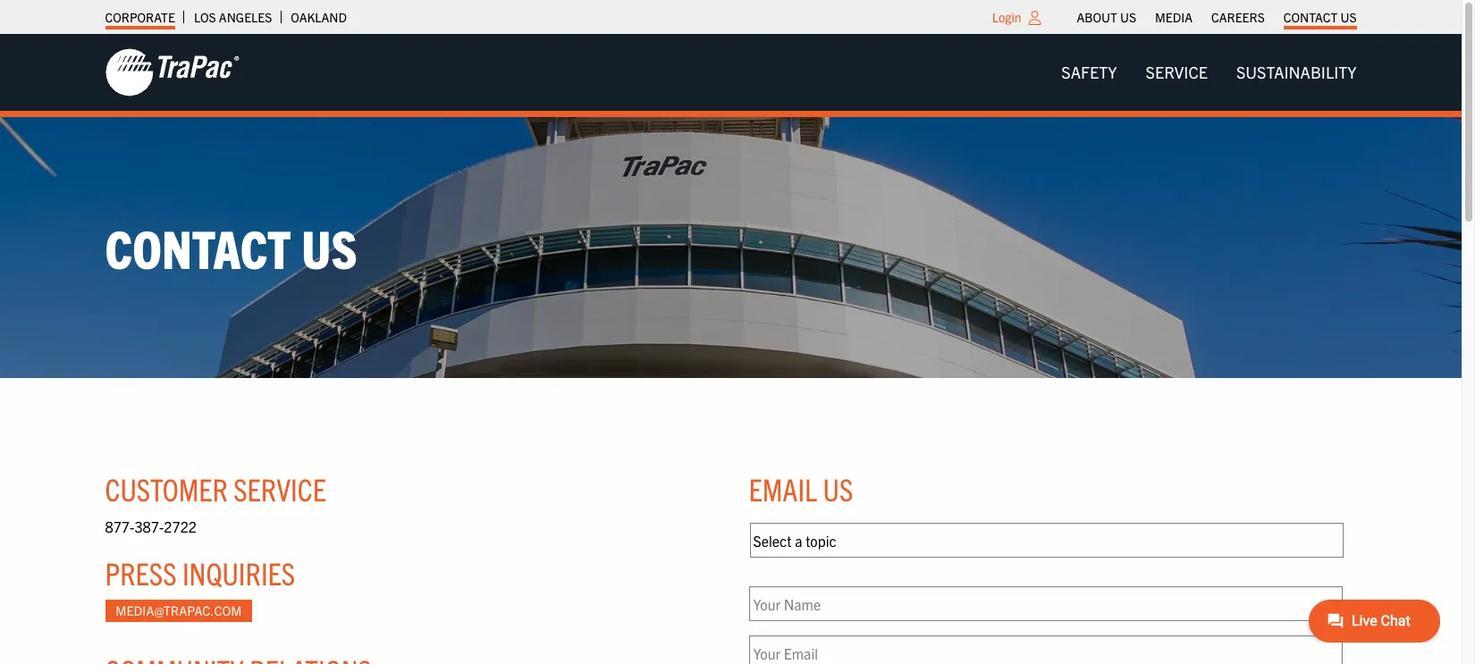 Task type: describe. For each thing, give the bounding box(es) containing it.
press inquiries
[[105, 553, 295, 592]]

about us
[[1077, 9, 1136, 25]]

Your Email text field
[[749, 636, 1343, 664]]

login link
[[992, 9, 1022, 25]]

menu bar containing safety
[[1047, 54, 1371, 90]]

oakland
[[291, 9, 347, 25]]

sustainability link
[[1222, 54, 1371, 90]]

contact us link
[[1284, 4, 1357, 30]]

angeles
[[219, 9, 272, 25]]

0 vertical spatial service
[[1146, 62, 1208, 82]]

0 horizontal spatial contact
[[105, 215, 291, 280]]

careers link
[[1212, 4, 1265, 30]]

oakland link
[[291, 4, 347, 30]]

press
[[105, 553, 177, 592]]

Your Name text field
[[749, 587, 1343, 622]]

customer
[[105, 469, 228, 508]]

0 vertical spatial contact us
[[1284, 9, 1357, 25]]

light image
[[1029, 11, 1041, 25]]

about us link
[[1077, 4, 1136, 30]]

1 vertical spatial contact us
[[105, 215, 357, 280]]

careers
[[1212, 9, 1265, 25]]

customer service
[[105, 469, 326, 508]]

media
[[1155, 9, 1193, 25]]

us inside contact us link
[[1341, 9, 1357, 25]]

media link
[[1155, 4, 1193, 30]]

los angeles link
[[194, 4, 272, 30]]



Task type: locate. For each thing, give the bounding box(es) containing it.
877-387-2722
[[105, 518, 197, 536]]

sustainability
[[1237, 62, 1357, 82]]

login
[[992, 9, 1022, 25]]

0 horizontal spatial service
[[234, 469, 326, 508]]

1 vertical spatial service
[[234, 469, 326, 508]]

los angeles
[[194, 9, 272, 25]]

inquiries
[[182, 553, 295, 592]]

1 vertical spatial contact
[[105, 215, 291, 280]]

safety
[[1062, 62, 1117, 82]]

1 horizontal spatial contact us
[[1284, 9, 1357, 25]]

service
[[1146, 62, 1208, 82], [234, 469, 326, 508]]

corporate
[[105, 9, 175, 25]]

menu bar
[[1068, 4, 1366, 30], [1047, 54, 1371, 90]]

media@trapac.com
[[116, 603, 242, 619]]

email
[[749, 469, 817, 508]]

contact
[[1284, 9, 1338, 25], [105, 215, 291, 280]]

1 vertical spatial menu bar
[[1047, 54, 1371, 90]]

contact us
[[1284, 9, 1357, 25], [105, 215, 357, 280]]

los
[[194, 9, 216, 25]]

menu bar containing about us
[[1068, 4, 1366, 30]]

0 horizontal spatial contact us
[[105, 215, 357, 280]]

service link
[[1132, 54, 1222, 90]]

about
[[1077, 9, 1117, 25]]

corporate image
[[105, 47, 239, 97]]

menu bar up service link
[[1068, 4, 1366, 30]]

1 horizontal spatial service
[[1146, 62, 1208, 82]]

safety link
[[1047, 54, 1132, 90]]

0 vertical spatial contact
[[1284, 9, 1338, 25]]

387-
[[134, 518, 164, 536]]

877-
[[105, 518, 134, 536]]

corporate link
[[105, 4, 175, 30]]

us inside about us link
[[1120, 9, 1136, 25]]

2722
[[164, 518, 197, 536]]

menu bar down careers
[[1047, 54, 1371, 90]]

email us
[[749, 469, 853, 508]]

1 horizontal spatial contact
[[1284, 9, 1338, 25]]

media@trapac.com link
[[105, 600, 252, 622]]

0 vertical spatial menu bar
[[1068, 4, 1366, 30]]

us
[[1120, 9, 1136, 25], [1341, 9, 1357, 25], [302, 215, 357, 280], [823, 469, 853, 508]]



Task type: vqa. For each thing, say whether or not it's contained in the screenshot.
Login link
yes



